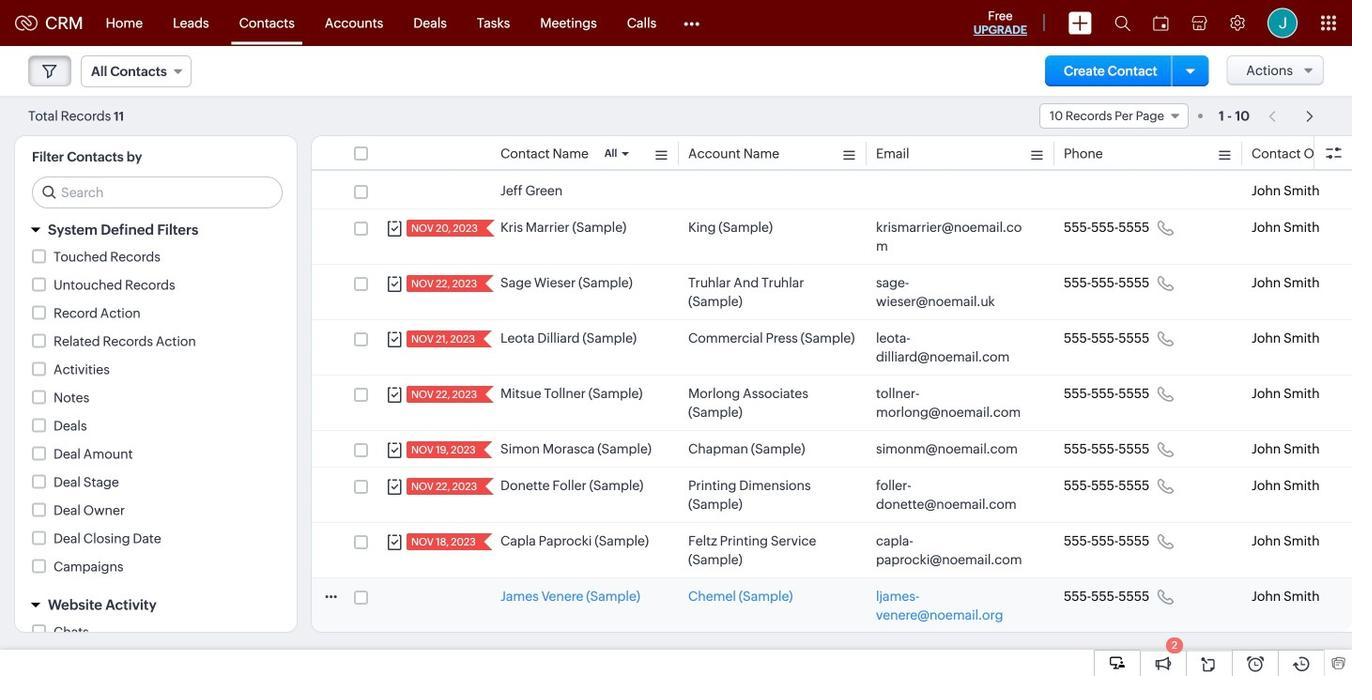 Task type: locate. For each thing, give the bounding box(es) containing it.
row group
[[312, 173, 1353, 676]]

Other Modules field
[[672, 8, 712, 38]]

search element
[[1104, 0, 1142, 46]]

logo image
[[15, 15, 38, 31]]

create menu image
[[1069, 12, 1092, 34]]

search image
[[1115, 15, 1131, 31]]

None field
[[81, 55, 191, 87], [1040, 103, 1189, 129], [81, 55, 191, 87], [1040, 103, 1189, 129]]

Search text field
[[33, 178, 282, 208]]

calendar image
[[1153, 15, 1169, 31]]



Task type: vqa. For each thing, say whether or not it's contained in the screenshot.
Search icon
yes



Task type: describe. For each thing, give the bounding box(es) containing it.
profile image
[[1268, 8, 1298, 38]]

create menu element
[[1058, 0, 1104, 46]]

profile element
[[1257, 0, 1309, 46]]



